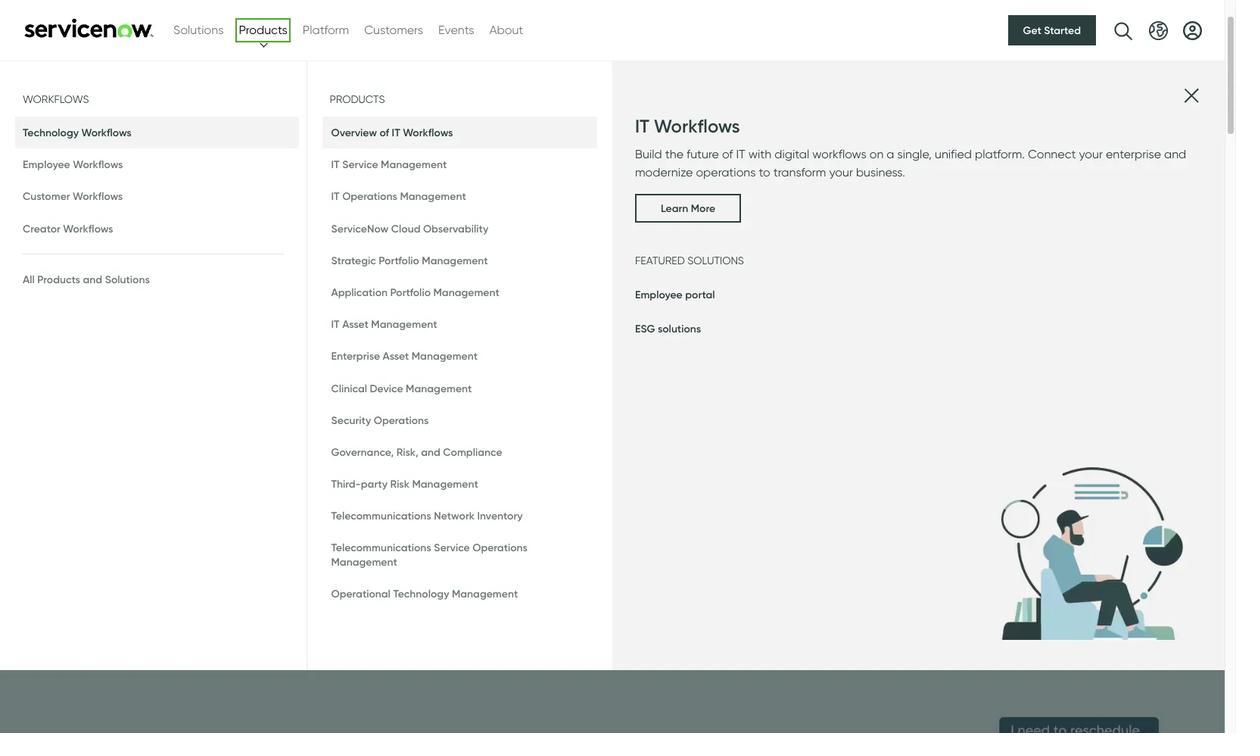 Task type: describe. For each thing, give the bounding box(es) containing it.
workflows for creator workflows
[[63, 222, 113, 235]]

cloud
[[391, 222, 421, 235]]

it for it workflows
[[635, 115, 650, 137]]

creator workflows
[[23, 222, 113, 235]]

servicenow cloud observability
[[331, 222, 489, 235]]

servicenow cloud observability link
[[322, 212, 598, 244]]

transform
[[774, 165, 827, 180]]

telecommunications network inventory
[[331, 509, 523, 523]]

solutions for featured solutions
[[688, 255, 744, 267]]

party
[[361, 477, 388, 491]]

overview of  it workflows link
[[322, 117, 598, 149]]

solutions for esg solutions
[[658, 322, 701, 336]]

service for telecommunications
[[434, 541, 470, 555]]

third-party risk management
[[331, 477, 478, 491]]

governance, risk, and compliance
[[331, 445, 503, 459]]

network
[[434, 509, 475, 523]]

1 horizontal spatial technology
[[393, 587, 449, 600]]

customers
[[364, 23, 423, 37]]

customer workflows link
[[15, 181, 299, 212]]

workflows for employee workflows
[[73, 158, 123, 171]]

1 vertical spatial your
[[830, 165, 853, 180]]

overview of  it workflows
[[331, 126, 453, 139]]

it service management link
[[322, 149, 598, 181]]

featured
[[635, 255, 685, 267]]

operations inside 'telecommunications service operations management'
[[473, 541, 528, 555]]

technology workflows link
[[15, 117, 299, 149]]

all products and solutions link
[[15, 263, 299, 295]]

enterprise
[[1106, 147, 1162, 161]]

third-party risk management link
[[322, 468, 598, 500]]

customers button
[[364, 21, 423, 39]]

get started
[[1024, 23, 1081, 37]]

employee for employee portal
[[635, 288, 683, 302]]

workflows for technology workflows
[[81, 126, 132, 139]]

all
[[23, 272, 35, 286]]

future
[[687, 147, 719, 161]]

governance, risk, and compliance link
[[322, 436, 598, 468]]

it for it asset management
[[331, 317, 340, 331]]

it asset management link
[[322, 308, 598, 340]]

learn more link
[[635, 194, 742, 223]]

all products and solutions
[[23, 272, 150, 286]]

unified
[[935, 147, 972, 161]]

management inside 'telecommunications service operations management'
[[331, 555, 397, 568]]

business.
[[856, 165, 906, 180]]

0 vertical spatial your
[[1080, 147, 1103, 161]]

technology workflows
[[23, 126, 132, 139]]

risk,
[[397, 445, 419, 459]]

operational
[[331, 587, 391, 600]]

strategic portfolio management link
[[322, 244, 598, 276]]

workflows up technology workflows in the top of the page
[[23, 93, 89, 105]]

learn more
[[661, 202, 716, 215]]

operations for security
[[374, 413, 429, 427]]

management for operational technology management
[[452, 587, 518, 600]]

it operations management
[[331, 190, 466, 203]]

inventory
[[477, 509, 523, 523]]

get
[[1024, 23, 1042, 37]]

telecommunications service operations management link
[[322, 532, 598, 578]]

build the future of it with digital workflows on a single, unified platform. connect your enterprise and modernize operations to transform your business.
[[635, 147, 1187, 180]]

application portfolio management link
[[322, 276, 598, 308]]

compliance
[[443, 445, 503, 459]]

solutions button
[[173, 21, 224, 39]]

management for it service management
[[381, 158, 447, 171]]

digital
[[775, 147, 810, 161]]

employee workflows link
[[15, 149, 299, 181]]

clinical
[[331, 381, 367, 395]]

creator workflows link
[[15, 212, 299, 244]]

learn
[[661, 202, 689, 215]]

platform.
[[975, 147, 1025, 161]]

management for enterprise asset management
[[412, 349, 478, 363]]

events button
[[439, 21, 474, 39]]

asset for enterprise
[[383, 349, 409, 363]]

and for governance, risk, and compliance
[[421, 445, 441, 459]]

a
[[887, 147, 895, 161]]

esg solutions link
[[635, 322, 701, 339]]

telecommunications for telecommunications service operations management
[[331, 541, 432, 555]]

third-
[[331, 477, 361, 491]]

management for it asset management
[[371, 317, 437, 331]]

technology inside 'link'
[[23, 126, 79, 139]]

enterprise asset management
[[331, 349, 478, 363]]

employee portal link
[[635, 288, 715, 305]]

platform
[[303, 23, 349, 37]]

of inside build the future of it with digital workflows on a single, unified platform. connect your enterprise and modernize operations to transform your business.
[[722, 147, 733, 161]]

esg solutions
[[635, 322, 701, 336]]

servicenow
[[331, 222, 389, 235]]

2 vertical spatial products
[[37, 272, 80, 286]]

modernize
[[635, 165, 693, 180]]



Task type: vqa. For each thing, say whether or not it's contained in the screenshot.
site
no



Task type: locate. For each thing, give the bounding box(es) containing it.
solutions up 'portal'
[[688, 255, 744, 267]]

operations for it
[[342, 190, 398, 203]]

1 vertical spatial telecommunications
[[331, 541, 432, 555]]

get started link
[[1008, 15, 1097, 45]]

device
[[370, 381, 403, 395]]

management down the telecommunications service operations management link
[[452, 587, 518, 600]]

more
[[691, 202, 716, 215]]

workflows inside 'link'
[[81, 126, 132, 139]]

telecommunications service operations management
[[331, 541, 528, 568]]

management up it operations management
[[381, 158, 447, 171]]

workflows for customer workflows
[[73, 190, 123, 203]]

of
[[380, 126, 389, 139], [722, 147, 733, 161]]

1 horizontal spatial employee
[[635, 288, 683, 302]]

it for it service management
[[331, 158, 340, 171]]

portfolio down cloud at left
[[379, 254, 419, 267]]

0 horizontal spatial your
[[830, 165, 853, 180]]

servicenow image
[[23, 18, 155, 37]]

0 vertical spatial portfolio
[[379, 254, 419, 267]]

1 vertical spatial portfolio
[[390, 285, 431, 299]]

telecommunications network inventory link
[[322, 500, 598, 532]]

management up network
[[412, 477, 478, 491]]

enterprise
[[331, 349, 380, 363]]

management for application portfolio management
[[434, 285, 500, 299]]

products left platform
[[239, 23, 288, 37]]

2 horizontal spatial and
[[1165, 147, 1187, 161]]

products button
[[239, 21, 288, 39]]

employee
[[23, 158, 70, 171], [635, 288, 683, 302]]

1 vertical spatial employee
[[635, 288, 683, 302]]

it left 'with'
[[736, 147, 746, 161]]

0 horizontal spatial service
[[342, 158, 378, 171]]

your
[[1080, 147, 1103, 161], [830, 165, 853, 180]]

portfolio for strategic
[[379, 254, 419, 267]]

0 horizontal spatial products
[[37, 272, 80, 286]]

workflows for it workflows
[[654, 115, 740, 137]]

on
[[870, 147, 884, 161]]

0 horizontal spatial technology
[[23, 126, 79, 139]]

portfolio
[[379, 254, 419, 267], [390, 285, 431, 299]]

and right enterprise
[[1165, 147, 1187, 161]]

1 vertical spatial products
[[330, 93, 385, 105]]

enterprise asset management link
[[322, 340, 598, 372]]

build
[[635, 147, 663, 161]]

products up overview
[[330, 93, 385, 105]]

management down strategic portfolio management link
[[434, 285, 500, 299]]

0 vertical spatial technology
[[23, 126, 79, 139]]

technology down 'telecommunications service operations management'
[[393, 587, 449, 600]]

1 vertical spatial asset
[[383, 349, 409, 363]]

solutions
[[173, 23, 224, 37], [105, 272, 150, 286]]

governance,
[[331, 445, 394, 459]]

technology
[[23, 126, 79, 139], [393, 587, 449, 600]]

observability
[[423, 222, 489, 235]]

telecommunications for telecommunications network inventory
[[331, 509, 432, 523]]

it up build
[[635, 115, 650, 137]]

products right all
[[37, 272, 80, 286]]

and right risk, on the bottom of the page
[[421, 445, 441, 459]]

1 vertical spatial solutions
[[658, 322, 701, 336]]

0 vertical spatial products
[[239, 23, 288, 37]]

risk
[[390, 477, 410, 491]]

service for it
[[342, 158, 378, 171]]

0 vertical spatial and
[[1165, 147, 1187, 161]]

asset up enterprise
[[342, 317, 369, 331]]

it inside build the future of it with digital workflows on a single, unified platform. connect your enterprise and modernize operations to transform your business.
[[736, 147, 746, 161]]

employee workflows
[[23, 158, 123, 171]]

it up servicenow
[[331, 190, 340, 203]]

1 vertical spatial technology
[[393, 587, 449, 600]]

0 vertical spatial of
[[380, 126, 389, 139]]

2 horizontal spatial products
[[330, 93, 385, 105]]

0 horizontal spatial and
[[83, 272, 102, 286]]

telecommunications down 'party'
[[331, 509, 432, 523]]

asset
[[342, 317, 369, 331], [383, 349, 409, 363]]

0 horizontal spatial of
[[380, 126, 389, 139]]

about
[[490, 23, 524, 37]]

employee down featured
[[635, 288, 683, 302]]

started
[[1045, 23, 1081, 37]]

1 horizontal spatial service
[[434, 541, 470, 555]]

service inside it service management link
[[342, 158, 378, 171]]

of up the operations
[[722, 147, 733, 161]]

1 horizontal spatial asset
[[383, 349, 409, 363]]

employee up 'customer'
[[23, 158, 70, 171]]

1 telecommunications from the top
[[331, 509, 432, 523]]

it workflows
[[635, 115, 740, 137]]

0 vertical spatial operations
[[342, 190, 398, 203]]

management
[[381, 158, 447, 171], [400, 190, 466, 203], [422, 254, 488, 267], [434, 285, 500, 299], [371, 317, 437, 331], [412, 349, 478, 363], [406, 381, 472, 395], [412, 477, 478, 491], [331, 555, 397, 568], [452, 587, 518, 600]]

management for clinical device management
[[406, 381, 472, 395]]

security operations
[[331, 413, 429, 427]]

application
[[331, 285, 388, 299]]

workflows up future
[[654, 115, 740, 137]]

management for strategic portfolio management
[[422, 254, 488, 267]]

solutions
[[688, 255, 744, 267], [658, 322, 701, 336]]

0 vertical spatial telecommunications
[[331, 509, 432, 523]]

events
[[439, 23, 474, 37]]

0 vertical spatial employee
[[23, 158, 70, 171]]

service down network
[[434, 541, 470, 555]]

products
[[239, 23, 288, 37], [330, 93, 385, 105], [37, 272, 80, 286]]

1 vertical spatial service
[[434, 541, 470, 555]]

featured solutions
[[635, 255, 744, 267]]

0 horizontal spatial asset
[[342, 317, 369, 331]]

it
[[635, 115, 650, 137], [392, 126, 400, 139], [736, 147, 746, 161], [331, 158, 340, 171], [331, 190, 340, 203], [331, 317, 340, 331]]

portal
[[686, 288, 715, 302]]

management for it operations management
[[400, 190, 466, 203]]

operations
[[696, 165, 756, 180]]

0 horizontal spatial employee
[[23, 158, 70, 171]]

overview
[[331, 126, 377, 139]]

workflows down technology workflows in the top of the page
[[73, 158, 123, 171]]

security operations link
[[322, 404, 598, 436]]

about button
[[490, 21, 524, 39]]

telecommunications inside 'telecommunications service operations management'
[[331, 541, 432, 555]]

workflows down customer workflows
[[63, 222, 113, 235]]

1 vertical spatial solutions
[[105, 272, 150, 286]]

workflows down employee workflows
[[73, 190, 123, 203]]

it up it service management
[[392, 126, 400, 139]]

it service management
[[331, 158, 447, 171]]

employee inside employee workflows link
[[23, 158, 70, 171]]

1 horizontal spatial and
[[421, 445, 441, 459]]

workflows up it service management link
[[403, 126, 453, 139]]

customer
[[23, 190, 70, 203]]

operational technology management
[[331, 587, 518, 600]]

to
[[759, 165, 771, 180]]

single,
[[898, 147, 932, 161]]

1 horizontal spatial of
[[722, 147, 733, 161]]

service down overview
[[342, 158, 378, 171]]

service
[[342, 158, 378, 171], [434, 541, 470, 555]]

asset for it
[[342, 317, 369, 331]]

management inside 'link'
[[412, 477, 478, 491]]

1 horizontal spatial products
[[239, 23, 288, 37]]

and down creator workflows
[[83, 272, 102, 286]]

connect
[[1028, 147, 1077, 161]]

workflows up employee workflows
[[81, 126, 132, 139]]

1 vertical spatial of
[[722, 147, 733, 161]]

portfolio for application
[[390, 285, 431, 299]]

asset up clinical device management at the bottom left
[[383, 349, 409, 363]]

esg
[[635, 322, 655, 336]]

it for it operations management
[[331, 190, 340, 203]]

customer workflows
[[23, 190, 123, 203]]

workflows
[[813, 147, 867, 161]]

and inside build the future of it with digital workflows on a single, unified platform. connect your enterprise and modernize operations to transform your business.
[[1165, 147, 1187, 161]]

the
[[666, 147, 684, 161]]

technology up employee workflows
[[23, 126, 79, 139]]

employee portal
[[635, 288, 715, 302]]

telecommunications up operational
[[331, 541, 432, 555]]

2 vertical spatial operations
[[473, 541, 528, 555]]

management up observability in the top of the page
[[400, 190, 466, 203]]

1 vertical spatial operations
[[374, 413, 429, 427]]

0 vertical spatial asset
[[342, 317, 369, 331]]

service inside 'telecommunications service operations management'
[[434, 541, 470, 555]]

it down overview
[[331, 158, 340, 171]]

0 vertical spatial solutions
[[173, 23, 224, 37]]

operations down clinical device management at the bottom left
[[374, 413, 429, 427]]

your down workflows
[[830, 165, 853, 180]]

management up operational
[[331, 555, 397, 568]]

management up enterprise asset management
[[371, 317, 437, 331]]

operational technology management link
[[322, 578, 598, 610]]

creator
[[23, 222, 60, 235]]

and for all products and solutions
[[83, 272, 102, 286]]

2 vertical spatial and
[[421, 445, 441, 459]]

0 vertical spatial solutions
[[688, 255, 744, 267]]

clinical device management link
[[322, 372, 598, 404]]

it operations management link
[[322, 181, 598, 212]]

your right connect
[[1080, 147, 1103, 161]]

it asset management
[[331, 317, 437, 331]]

management down enterprise asset management link
[[406, 381, 472, 395]]

2 telecommunications from the top
[[331, 541, 432, 555]]

management down observability in the top of the page
[[422, 254, 488, 267]]

solutions down employee portal link
[[658, 322, 701, 336]]

0 vertical spatial service
[[342, 158, 378, 171]]

portfolio down strategic portfolio management at left top
[[390, 285, 431, 299]]

platform button
[[303, 21, 349, 39]]

1 vertical spatial and
[[83, 272, 102, 286]]

it up enterprise
[[331, 317, 340, 331]]

management down "it asset management" link
[[412, 349, 478, 363]]

operations up servicenow
[[342, 190, 398, 203]]

0 horizontal spatial solutions
[[105, 272, 150, 286]]

clinical device management
[[331, 381, 472, 395]]

of right overview
[[380, 126, 389, 139]]

application portfolio management
[[331, 285, 500, 299]]

employee inside employee portal link
[[635, 288, 683, 302]]

solutions left products dropdown button
[[173, 23, 224, 37]]

strategic portfolio management
[[331, 254, 488, 267]]

employee for employee workflows
[[23, 158, 70, 171]]

1 horizontal spatial solutions
[[173, 23, 224, 37]]

security
[[331, 413, 371, 427]]

operations down the inventory
[[473, 541, 528, 555]]

solutions down creator workflows link
[[105, 272, 150, 286]]

1 horizontal spatial your
[[1080, 147, 1103, 161]]



